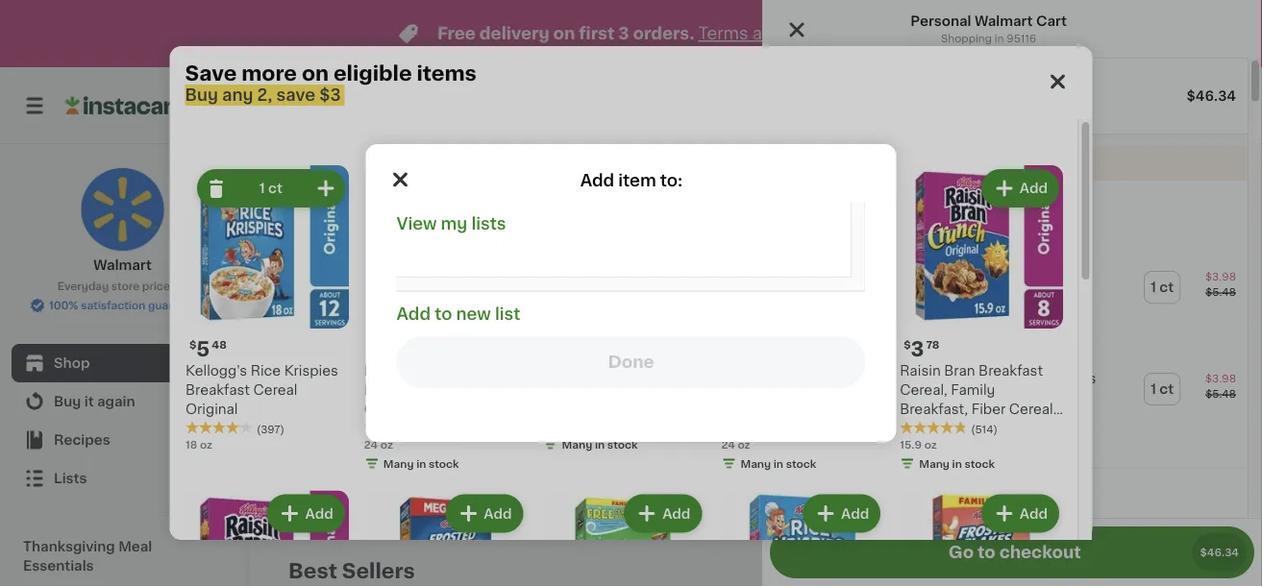 Task type: vqa. For each thing, say whether or not it's contained in the screenshot.
1st product group from the bottom of the Promotion-Wrapper element
yes



Task type: describe. For each thing, give the bounding box(es) containing it.
2, inside save more on eligible items buy any 2, save $3
[[257, 87, 272, 103]]

many in stock up each
[[562, 439, 637, 450]]

view all (40+)
[[988, 180, 1081, 193]]

ct inside "buy any 2, save $3" 'dialog'
[[268, 182, 282, 195]]

1 vertical spatial walmart
[[93, 259, 152, 272]]

terms
[[698, 25, 748, 42]]

1 vertical spatial $46.34
[[1200, 548, 1239, 558]]

1 vertical spatial first
[[808, 157, 837, 170]]

by
[[1037, 99, 1056, 112]]

view all (30+) button
[[980, 552, 1102, 586]]

halos
[[1111, 444, 1150, 457]]

recipes
[[54, 434, 110, 447]]

product group containing 3
[[900, 165, 1063, 475]]

2.0
[[511, 478, 527, 489]]

organic bananas
[[476, 444, 591, 457]]

add to new list
[[397, 306, 520, 323]]

product group containing frosted flakes breakfast cereal, kids cereal, family breakfast, original
[[364, 165, 527, 475]]

shopping
[[941, 33, 992, 44]]

1 ct button for frosted flakes breakfast cereal, kids cereal, family breakfast, original
[[1145, 374, 1180, 405]]

choose replacement for original
[[859, 332, 973, 343]]

item carousel region
[[288, 167, 1209, 536]]

oz inside raisin bran breakfast cereal, family breakfast, fiber cereal, original 24 oz
[[737, 439, 750, 450]]

0 vertical spatial $46.34
[[1187, 89, 1236, 103]]

sellers
[[342, 561, 415, 581]]

breakfast down $ 5 48
[[185, 383, 250, 397]]

to- inside 6 wonderful halos sweet, seedless, easy-to-peel mandarins 5 lb
[[1145, 463, 1165, 477]]

free!
[[914, 157, 947, 170]]

sweet,
[[1153, 444, 1199, 457]]

terms apply. link
[[698, 25, 803, 42]]

42
[[325, 444, 342, 457]]

in inside lime 42 many in stock
[[341, 467, 351, 477]]

100%
[[49, 300, 78, 311]]

add left item
[[580, 173, 615, 189]]

go to checkout
[[949, 545, 1081, 561]]

to- inside "pom wonderful ready- to-eat pomegranate arils 4 oz container"
[[850, 463, 870, 477]]

best
[[288, 561, 337, 581]]

save inside promotion-wrapper 'element'
[[913, 199, 946, 212]]

add down $2.18
[[662, 507, 690, 520]]

1 ct button for kellogg's rice krispies breakfast cereal original
[[1145, 272, 1180, 303]]

any inside promotion-wrapper 'element'
[[868, 199, 894, 212]]

48 inside $ 5 48
[[211, 340, 226, 350]]

kids inside button
[[1067, 372, 1096, 386]]

rice inside button
[[910, 270, 941, 284]]

save
[[185, 63, 237, 83]]

5 inside "buy any 2, save $3" 'dialog'
[[196, 339, 209, 359]]

many up each
[[562, 439, 592, 450]]

2, inside promotion-wrapper 'element'
[[897, 199, 910, 212]]

original inside "raisin bran breakfast cereal, family breakfast, fiber cereal, original"
[[900, 422, 952, 435]]

list
[[495, 306, 520, 323]]

in inside personal walmart cart shopping in 95116
[[995, 33, 1004, 44]]

in right bananas
[[595, 439, 604, 450]]

$ 3 78
[[903, 339, 939, 359]]

items inside button
[[939, 229, 977, 242]]

free
[[437, 25, 476, 42]]

frosted flakes breakfast cereal, kids cereal, family breakfast, original inside product group
[[364, 364, 512, 435]]

product group containing 5
[[185, 165, 348, 452]]

thanksgiving meal essentials
[[23, 540, 152, 573]]

lists
[[472, 216, 506, 232]]

lb right "2.23"
[[724, 497, 734, 508]]

add down 4
[[841, 507, 869, 520]]

product group containing raisin bran breakfast cereal, family breakfast, fiber cereal, original
[[721, 165, 884, 475]]

2.23
[[698, 497, 721, 508]]

(514)
[[971, 424, 997, 434]]

view all (30+)
[[988, 564, 1081, 578]]

save inside save more on eligible items buy any 2, save $3
[[276, 87, 316, 103]]

$3 inside save more on eligible items buy any 2, save $3
[[319, 87, 341, 103]]

remove
[[1002, 332, 1047, 343]]

wonderful for 6
[[1038, 444, 1108, 457]]

seedless,
[[1038, 463, 1103, 477]]

$ for 3
[[903, 340, 911, 350]]

breakfast, inside raisin bran breakfast cereal, family breakfast, fiber cereal, original 24 oz
[[721, 403, 789, 416]]

1 inside product group
[[259, 182, 265, 195]]

breakfast, inside button
[[944, 388, 1013, 401]]

many in stock up $5
[[919, 458, 995, 469]]

buy any 2, save $3 dialog
[[170, 46, 1093, 586]]

add down lime 42 many in stock on the bottom
[[305, 507, 333, 520]]

organic
[[476, 444, 529, 457]]

fresh
[[288, 176, 348, 197]]

remove kellogg's rice krispies breakfast cereal original image
[[204, 177, 227, 200]]

$3 inside promotion-wrapper 'element'
[[949, 199, 967, 212]]

3 inside limited time offer region
[[619, 25, 629, 42]]

3 inside 'dialog'
[[911, 339, 924, 359]]

buy any 2, save $3
[[836, 199, 967, 212]]

family inside "raisin bran breakfast cereal, family breakfast, fiber cereal, original"
[[951, 383, 995, 397]]

free delivery on first 3 orders. terms apply.
[[437, 25, 803, 42]]

item
[[618, 173, 656, 189]]

add down 2.0
[[483, 507, 512, 520]]

recipes link
[[12, 421, 234, 460]]

1 for frosted flakes breakfast cereal, kids cereal, family breakfast, original
[[1151, 383, 1157, 396]]

checkout
[[1000, 545, 1081, 561]]

1 vertical spatial delivery
[[840, 157, 896, 170]]

product group containing kellogg's rice krispies breakfast cereal original
[[762, 256, 1248, 358]]

raisin bran breakfast cereal, family breakfast, fiber cereal, original 24 oz
[[721, 364, 878, 450]]

wonderful for pom
[[887, 444, 958, 457]]

pom
[[850, 444, 884, 457]]

view all (40+) button
[[980, 167, 1102, 206]]

frosted flakes breakfast cereal, kids cereal, family breakfast, original button
[[845, 371, 1100, 402]]

to for add
[[435, 306, 452, 323]]

remove frosted flakes breakfast cereal, kids cereal, family breakfast, original image
[[383, 177, 406, 200]]

kellogg's rice krispies breakfast cereal original button
[[845, 269, 1100, 300]]

lists link
[[12, 460, 234, 498]]

kids inside product group
[[483, 383, 512, 397]]

raisin for raisin bran breakfast cereal, family breakfast, fiber cereal, original 24 oz
[[721, 364, 762, 378]]

walmart link
[[80, 167, 165, 275]]

go
[[949, 545, 974, 561]]

stores
[[218, 101, 253, 112]]

fiber for raisin bran breakfast cereal, family breakfast, fiber cereal, original 24 oz
[[793, 403, 827, 416]]

add button inside product group
[[983, 171, 1057, 206]]

0 horizontal spatial about
[[476, 478, 508, 489]]

breakfast inside raisin bran breakfast cereal, family breakfast, fiber cereal, original 24 oz
[[800, 364, 864, 378]]

100% satisfaction guarantee button
[[30, 294, 215, 313]]

is
[[899, 157, 910, 170]]

24 inside raisin bran breakfast cereal, family breakfast, fiber cereal, original 24 oz
[[721, 439, 735, 450]]

limited time offer region
[[0, 0, 1206, 67]]

$3.98 for frosted flakes breakfast cereal, kids cereal, family breakfast, original
[[1206, 374, 1236, 384]]

$10.18
[[874, 506, 906, 516]]

$3.98 for kellogg's rice krispies breakfast cereal original
[[1206, 272, 1236, 282]]

eligible inside button
[[885, 229, 935, 242]]

1 vertical spatial /
[[736, 497, 741, 508]]

krispies inside kellogg's rice krispies breakfast cereal original button
[[944, 270, 998, 284]]

6
[[1048, 419, 1062, 439]]

pom wonderful ready- to-eat pomegranate arils 4 oz container
[[850, 444, 1019, 493]]

buy for buy any 2, save $3
[[836, 199, 864, 212]]

raisin bran breakfast cereal, family breakfast, fiber cereal, original
[[900, 364, 1056, 435]]

15.9 oz
[[900, 439, 937, 450]]

1 ct inside product group
[[259, 182, 282, 195]]

breakfast, up the 24 oz
[[364, 422, 432, 435]]

in up $5
[[952, 458, 962, 469]]

it
[[84, 395, 94, 409]]

about 2.0 lb each
[[476, 478, 569, 489]]

oz for 48
[[380, 439, 393, 450]]

more inside save more on eligible items buy any 2, save $3
[[242, 63, 297, 83]]

frosted inside kellogg's frosted flakes original
[[607, 364, 659, 378]]

flakes inside kellogg's frosted flakes original
[[542, 383, 585, 397]]

breakfast up "remove"
[[1002, 270, 1066, 284]]

12 button
[[1146, 83, 1225, 129]]

$ for 5
[[189, 340, 196, 350]]

eat
[[870, 463, 892, 477]]

many in stock down the 24 oz
[[383, 458, 459, 469]]

delivery
[[971, 99, 1033, 112]]

all for fresh fruit
[[1024, 180, 1040, 193]]

add button inside item carousel region
[[942, 242, 1016, 277]]

krispies inside product group
[[284, 364, 338, 378]]

lb inside 6 wonderful halos sweet, seedless, easy-to-peel mandarins 5 lb
[[1047, 501, 1057, 512]]

raisin for raisin bran breakfast cereal, family breakfast, fiber cereal, original
[[900, 364, 940, 378]]

lists
[[54, 472, 87, 486]]

oz inside "pom wonderful ready- to-eat pomegranate arils 4 oz container"
[[860, 482, 873, 493]]

product group containing organic bananas
[[476, 237, 648, 491]]

fiber for raisin bran breakfast cereal, family breakfast, fiber cereal, original
[[971, 403, 1005, 416]]

items inside save more on eligible items buy any 2, save $3
[[417, 63, 477, 83]]

sponsored badge image
[[850, 496, 908, 507]]

many inside lime 42 many in stock
[[308, 467, 338, 477]]

all for best sellers
[[1024, 564, 1040, 578]]

product group containing 6
[[1038, 237, 1209, 514]]

add up checkout
[[1019, 507, 1047, 520]]

100% satisfaction guarantee
[[49, 300, 204, 311]]

many in stock down seedless
[[740, 458, 816, 469]]

choose replacement for cereal,
[[859, 434, 973, 445]]

original up 6
[[1016, 388, 1069, 401]]

lb right 2.0
[[530, 478, 540, 489]]

apply.
[[753, 25, 803, 42]]

remove button
[[981, 329, 1047, 346]]

my
[[441, 216, 468, 232]]

rice inside product group
[[250, 364, 280, 378]]

delivery inside limited time offer region
[[480, 25, 550, 42]]

family inside raisin bran breakfast cereal, family breakfast, fiber cereal, original 24 oz
[[772, 383, 816, 397]]

1 ct for kellogg's rice krispies breakfast cereal original
[[1151, 281, 1174, 294]]

(40+)
[[1043, 180, 1081, 193]]

family inside the frosted flakes breakfast cereal, kids cereal, family breakfast, original button
[[896, 388, 941, 401]]

lime 42 many in stock
[[288, 444, 383, 477]]

0 vertical spatial /
[[694, 482, 698, 493]]

original inside kellogg's frosted flakes original
[[589, 383, 641, 397]]

store
[[111, 281, 140, 292]]

choose replacement button for cereal,
[[837, 431, 973, 448]]

add right item
[[662, 182, 690, 195]]

all stores link
[[65, 79, 254, 133]]

guarantee
[[148, 300, 204, 311]]

stock inside lime 42 many in stock
[[353, 467, 383, 477]]

see eligible items
[[855, 229, 977, 242]]

harvest
[[692, 444, 745, 457]]



Task type: locate. For each thing, give the bounding box(es) containing it.
0 vertical spatial view
[[988, 180, 1021, 193]]

1 vertical spatial on
[[302, 63, 329, 83]]

1 vertical spatial more
[[908, 506, 936, 516]]

lb
[[530, 478, 540, 489], [701, 482, 711, 493], [724, 497, 734, 508], [1047, 501, 1057, 512]]

frosted flakes breakfast cereal, kids cereal, family breakfast, original up (514)
[[845, 372, 1096, 401]]

0 vertical spatial spend
[[836, 487, 882, 500]]

2,
[[257, 87, 272, 103], [897, 199, 910, 212]]

original up 78
[[893, 286, 945, 299]]

all
[[202, 101, 216, 112]]

0 vertical spatial choose replacement button
[[837, 329, 973, 346]]

arils
[[990, 463, 1019, 477]]

buy up 'see'
[[836, 199, 864, 212]]

thanksgiving meal essentials link
[[12, 529, 234, 585]]

$
[[189, 340, 196, 350], [368, 340, 375, 350], [903, 340, 911, 350]]

/ left package
[[736, 497, 741, 508]]

2 choose replacement button from the top
[[837, 431, 973, 448]]

view my lists link
[[397, 216, 506, 232]]

items
[[417, 63, 477, 83], [939, 229, 977, 242]]

seedless
[[749, 444, 811, 457]]

more inside spend $15, save $5 spend $10.18 more to redeem
[[908, 506, 936, 516]]

many down 42
[[308, 467, 338, 477]]

2 fiber from the left
[[971, 403, 1005, 416]]

product group containing sun harvest seedless red grapes
[[663, 237, 835, 510]]

see
[[855, 229, 881, 242]]

kellogg's rice krispies breakfast cereal original inside button
[[845, 270, 1066, 299]]

choose replacement button up the frosted flakes breakfast cereal, kids cereal, family breakfast, original button
[[837, 329, 973, 346]]

1 $ from the left
[[189, 340, 196, 350]]

1 horizontal spatial to-
[[1145, 463, 1165, 477]]

2 horizontal spatial buy
[[836, 199, 864, 212]]

1 wonderful from the left
[[887, 444, 958, 457]]

1 vertical spatial about
[[663, 497, 695, 508]]

eligible inside save more on eligible items buy any 2, save $3
[[334, 63, 412, 83]]

buy inside save more on eligible items buy any 2, save $3
[[185, 87, 218, 103]]

0 horizontal spatial frosted flakes breakfast cereal, kids cereal, family breakfast, original
[[364, 364, 512, 435]]

2 24 from the left
[[721, 439, 735, 450]]

pomegranate
[[896, 463, 987, 477]]

2 choose replacement from the top
[[859, 434, 973, 445]]

1 48 from the left
[[211, 340, 226, 350]]

frosted inside product group
[[364, 364, 416, 378]]

1 horizontal spatial kids
[[1067, 372, 1096, 386]]

$ 5 48
[[189, 339, 226, 359]]

rice down 'see eligible items'
[[910, 270, 941, 284]]

1 bran from the left
[[765, 364, 796, 378]]

to- down sweet,
[[1145, 463, 1165, 477]]

sun
[[663, 444, 689, 457]]

about left 2.0
[[476, 478, 508, 489]]

choose replacement button up eat
[[837, 431, 973, 448]]

oz right 15.9
[[924, 439, 937, 450]]

in down 42
[[341, 467, 351, 477]]

wonderful inside 6 wonderful halos sweet, seedless, easy-to-peel mandarins 5 lb
[[1038, 444, 1108, 457]]

0 horizontal spatial frosted
[[364, 364, 416, 378]]

kellogg's inside product group
[[185, 364, 247, 378]]

0 horizontal spatial $3
[[319, 87, 341, 103]]

lb up "2.23"
[[701, 482, 711, 493]]

1 $3.98 from the top
[[1206, 272, 1236, 282]]

0 horizontal spatial 2,
[[257, 87, 272, 103]]

on for first
[[553, 25, 575, 42]]

buy it again
[[54, 395, 135, 409]]

increment quantity of kellogg's rice krispies breakfast cereal original image
[[314, 177, 337, 200]]

1 replacement from the top
[[903, 332, 973, 343]]

wonderful up seedless,
[[1038, 444, 1108, 457]]

1 vertical spatial choose
[[859, 434, 901, 445]]

★★★★★
[[185, 421, 252, 435], [185, 421, 252, 435], [364, 421, 431, 435], [364, 421, 431, 435], [900, 421, 967, 435], [900, 421, 967, 435]]

0 vertical spatial $3.98 $5.48
[[1206, 272, 1236, 298]]

1 choose replacement button from the top
[[837, 329, 973, 346]]

breakfast, up 15.9 oz at the right bottom
[[900, 403, 968, 416]]

view inside "list_add_items" dialog
[[397, 216, 437, 232]]

1 fiber from the left
[[793, 403, 827, 416]]

kellogg's rice krispies breakfast cereal original inside product group
[[185, 364, 338, 416]]

1 vertical spatial ct
[[1160, 281, 1174, 294]]

save up the see eligible items button at the right of the page
[[913, 199, 946, 212]]

0 horizontal spatial 3
[[619, 25, 629, 42]]

about inside sun harvest seedless red grapes $2.18 / lb about 2.23 lb / package
[[663, 497, 695, 508]]

1 vertical spatial 2,
[[897, 199, 910, 212]]

wonderful up "pomegranate" on the bottom of the page
[[887, 444, 958, 457]]

1 horizontal spatial more
[[908, 506, 936, 516]]

original up bananas
[[589, 383, 641, 397]]

0 vertical spatial 2,
[[257, 87, 272, 103]]

best sellers
[[288, 561, 415, 581]]

0 horizontal spatial 24
[[364, 439, 378, 450]]

kellogg's down 'see'
[[845, 270, 907, 284]]

view left 'my'
[[397, 216, 437, 232]]

1 vertical spatial all
[[1024, 564, 1040, 578]]

breakfast down remove "button"
[[978, 364, 1043, 378]]

fruit
[[353, 176, 403, 197]]

delivery by 10:45am link
[[941, 94, 1123, 117]]

red
[[663, 463, 690, 477]]

on inside save more on eligible items buy any 2, save $3
[[302, 63, 329, 83]]

1 horizontal spatial on
[[553, 25, 575, 42]]

first right "your"
[[808, 157, 837, 170]]

add
[[580, 173, 615, 189], [662, 182, 690, 195], [1019, 182, 1047, 195], [979, 253, 1007, 266], [397, 306, 431, 323], [305, 507, 333, 520], [483, 507, 512, 520], [662, 507, 690, 520], [841, 507, 869, 520], [1019, 507, 1047, 520]]

items up kellogg's rice krispies breakfast cereal original button
[[939, 229, 977, 242]]

3 $ from the left
[[903, 340, 911, 350]]

cart
[[1036, 14, 1067, 28]]

flakes up bananas
[[542, 383, 585, 397]]

to-
[[850, 463, 870, 477], [1145, 463, 1165, 477]]

buy left it
[[54, 395, 81, 409]]

0 vertical spatial any
[[222, 87, 253, 103]]

replacement for cereal,
[[903, 434, 973, 445]]

oz right 18
[[199, 439, 212, 450]]

1 horizontal spatial delivery
[[840, 157, 896, 170]]

0 vertical spatial choose
[[859, 332, 901, 343]]

original inside raisin bran breakfast cereal, family breakfast, fiber cereal, original 24 oz
[[721, 422, 773, 435]]

original up organic
[[435, 422, 488, 435]]

frosted inside button
[[845, 372, 897, 386]]

rice up (397)
[[250, 364, 280, 378]]

1 to- from the left
[[850, 463, 870, 477]]

0 vertical spatial walmart
[[975, 14, 1033, 28]]

12
[[1192, 99, 1206, 112]]

1 24 from the left
[[364, 439, 378, 450]]

2 horizontal spatial $
[[903, 340, 911, 350]]

bran for raisin bran breakfast cereal, family breakfast, fiber cereal, original 24 oz
[[765, 364, 796, 378]]

kellogg's for (397)
[[185, 364, 247, 378]]

$5.48 for frosted flakes breakfast cereal, kids cereal, family breakfast, original
[[1206, 389, 1236, 400]]

0 horizontal spatial walmart
[[93, 259, 152, 272]]

walmart up 95116
[[975, 14, 1033, 28]]

1 product group from the top
[[762, 256, 1248, 358]]

1 horizontal spatial buy
[[185, 87, 218, 103]]

3 left 78
[[911, 339, 924, 359]]

view left (40+)
[[988, 180, 1021, 193]]

flakes down $ 3 78
[[901, 372, 944, 386]]

2 wonderful from the left
[[1038, 444, 1108, 457]]

0 vertical spatial $3
[[319, 87, 341, 103]]

1 horizontal spatial 5
[[1038, 501, 1045, 512]]

buy
[[185, 87, 218, 103], [836, 199, 864, 212], [54, 395, 81, 409]]

choose
[[859, 332, 901, 343], [859, 434, 901, 445]]

2 vertical spatial 1
[[1151, 383, 1157, 396]]

0 vertical spatial about
[[476, 478, 508, 489]]

1 vertical spatial $3
[[949, 199, 967, 212]]

raisin inside raisin bran breakfast cereal, family breakfast, fiber cereal, original 24 oz
[[721, 364, 762, 378]]

5 down mandarins
[[1038, 501, 1045, 512]]

oz right 42
[[380, 439, 393, 450]]

breakfast up the 24 oz
[[364, 383, 428, 397]]

$ inside $ 5 48
[[189, 340, 196, 350]]

shop
[[54, 357, 90, 370]]

any up 'see'
[[868, 199, 894, 212]]

product group
[[185, 165, 348, 452], [364, 165, 527, 475], [542, 165, 706, 456], [721, 165, 884, 475], [900, 165, 1063, 475], [288, 237, 460, 483], [476, 237, 648, 491], [663, 237, 835, 510], [850, 237, 1022, 512], [1038, 237, 1209, 514], [185, 491, 348, 586], [364, 491, 527, 586], [542, 491, 706, 586], [721, 491, 884, 586], [900, 491, 1063, 586]]

0 vertical spatial 1 ct button
[[1145, 272, 1180, 303]]

fiber inside "raisin bran breakfast cereal, family breakfast, fiber cereal, original"
[[971, 403, 1005, 416]]

1 1 ct button from the top
[[1145, 272, 1180, 303]]

2 horizontal spatial to
[[978, 545, 996, 561]]

kids up organic
[[483, 383, 512, 397]]

1 horizontal spatial $3
[[949, 199, 967, 212]]

2 bran from the left
[[944, 364, 975, 378]]

oz right 4
[[860, 482, 873, 493]]

more down $15,
[[908, 506, 936, 516]]

spend down eat
[[836, 487, 882, 500]]

0 horizontal spatial to-
[[850, 463, 870, 477]]

0 horizontal spatial fiber
[[793, 403, 827, 416]]

1 $3.98 $5.48 from the top
[[1206, 272, 1236, 298]]

(30+)
[[1043, 564, 1081, 578]]

kellogg's rice krispies breakfast cereal original image
[[774, 267, 814, 308]]

all inside item carousel region
[[1024, 180, 1040, 193]]

redeem
[[952, 506, 993, 516]]

1 horizontal spatial items
[[939, 229, 977, 242]]

save right stores on the left top of page
[[276, 87, 316, 103]]

cereal up (397)
[[253, 383, 297, 397]]

24 up grapes
[[721, 439, 735, 450]]

0 horizontal spatial /
[[694, 482, 698, 493]]

$3.98 $5.48 for kellogg's rice krispies breakfast cereal original
[[1206, 272, 1236, 298]]

breakfast up pom
[[800, 364, 864, 378]]

2 product group from the top
[[762, 358, 1248, 460]]

1 horizontal spatial first
[[808, 157, 837, 170]]

krispies
[[944, 270, 998, 284], [284, 364, 338, 378]]

None search field
[[275, 79, 544, 133]]

1 vertical spatial choose replacement button
[[837, 431, 973, 448]]

stock
[[607, 439, 637, 450], [428, 458, 459, 469], [786, 458, 816, 469], [964, 458, 995, 469], [353, 467, 383, 477]]

2, right stores on the left top of page
[[257, 87, 272, 103]]

/
[[694, 482, 698, 493], [736, 497, 741, 508]]

kellogg's down $ 5 48
[[185, 364, 247, 378]]

1 horizontal spatial about
[[663, 497, 695, 508]]

$2.18
[[663, 482, 691, 493]]

0 horizontal spatial kellogg's
[[185, 364, 247, 378]]

add left new
[[397, 306, 431, 323]]

(397)
[[256, 424, 284, 434]]

1 vertical spatial 5
[[1038, 501, 1045, 512]]

1 raisin from the left
[[721, 364, 762, 378]]

to right go
[[978, 545, 996, 561]]

1 horizontal spatial frosted flakes breakfast cereal, kids cereal, family breakfast, original
[[845, 372, 1096, 401]]

list_add_items dialog
[[366, 144, 897, 442]]

frosted flakes breakfast cereal, kids cereal, family breakfast, original up the 24 oz
[[364, 364, 512, 435]]

product group containing frosted flakes breakfast cereal, kids cereal, family breakfast, original
[[762, 358, 1248, 460]]

krispies down 'see eligible items'
[[944, 270, 998, 284]]

promotion-wrapper element
[[762, 181, 1248, 469]]

18
[[185, 439, 197, 450]]

cereal down 'see'
[[845, 286, 890, 299]]

eligible
[[334, 63, 412, 83], [885, 229, 935, 242]]

view
[[988, 180, 1021, 193], [397, 216, 437, 232], [988, 564, 1021, 578]]

0 vertical spatial on
[[553, 25, 575, 42]]

1 vertical spatial krispies
[[284, 364, 338, 378]]

raisin inside "raisin bran breakfast cereal, family breakfast, fiber cereal, original"
[[900, 364, 940, 378]]

buy down save
[[185, 87, 218, 103]]

to- up 4
[[850, 463, 870, 477]]

1 vertical spatial $5.48
[[1206, 389, 1236, 400]]

2 48 from the left
[[390, 340, 405, 350]]

replacement up the frosted flakes breakfast cereal, kids cereal, family breakfast, original button
[[903, 332, 973, 343]]

0 horizontal spatial kellogg's rice krispies breakfast cereal original
[[185, 364, 338, 416]]

breakfast inside "raisin bran breakfast cereal, family breakfast, fiber cereal, original"
[[978, 364, 1043, 378]]

2 vertical spatial buy
[[54, 395, 81, 409]]

breakfast, inside "raisin bran breakfast cereal, family breakfast, fiber cereal, original"
[[900, 403, 968, 416]]

/ right $2.18
[[694, 482, 698, 493]]

raisin left frosted flakes breakfast cereal, kids cereal, family breakfast, original image
[[721, 364, 762, 378]]

all down checkout
[[1024, 564, 1040, 578]]

add inside item carousel region
[[979, 253, 1007, 266]]

personal
[[911, 14, 972, 28]]

to inside spend $15, save $5 spend $10.18 more to redeem
[[939, 506, 950, 516]]

2 all from the top
[[1024, 564, 1040, 578]]

$5
[[953, 487, 971, 500]]

grapes
[[694, 463, 743, 477]]

0 horizontal spatial more
[[242, 63, 297, 83]]

1 all from the top
[[1024, 180, 1040, 193]]

breakfast up (514)
[[947, 372, 1012, 386]]

see eligible items button
[[836, 219, 996, 252]]

wonderful inside "pom wonderful ready- to-eat pomegranate arils 4 oz container"
[[887, 444, 958, 457]]

lb down mandarins
[[1047, 501, 1057, 512]]

1 ct for frosted flakes breakfast cereal, kids cereal, family breakfast, original
[[1151, 383, 1174, 396]]

kellogg's inside kellogg's frosted flakes original
[[542, 364, 604, 378]]

flakes down add to new list
[[419, 364, 462, 378]]

about down $2.18
[[663, 497, 695, 508]]

78
[[926, 340, 939, 350]]

replacement for original
[[903, 332, 973, 343]]

many down 15.9 oz at the right bottom
[[919, 458, 949, 469]]

raisin down $ 3 78
[[900, 364, 940, 378]]

add inside product group
[[1019, 182, 1047, 195]]

1 horizontal spatial bran
[[944, 364, 975, 378]]

15.9
[[900, 439, 922, 450]]

1 vertical spatial buy
[[836, 199, 864, 212]]

0 vertical spatial 5
[[196, 339, 209, 359]]

0 vertical spatial more
[[242, 63, 297, 83]]

product group
[[762, 256, 1248, 358], [762, 358, 1248, 460]]

flakes inside product group
[[419, 364, 462, 378]]

original up 18 oz
[[185, 403, 237, 416]]

0 vertical spatial save
[[276, 87, 316, 103]]

orders.
[[633, 25, 695, 42]]

add down delivery by 10:45am link
[[1019, 182, 1047, 195]]

on for eligible
[[302, 63, 329, 83]]

ct for frosted flakes breakfast cereal, kids cereal, family breakfast, original
[[1160, 383, 1174, 396]]

save down "pomegranate" on the bottom of the page
[[917, 487, 950, 500]]

2 choose from the top
[[859, 434, 901, 445]]

essentials
[[23, 560, 94, 573]]

1 horizontal spatial krispies
[[944, 270, 998, 284]]

to left new
[[435, 306, 452, 323]]

24
[[364, 439, 378, 450], [721, 439, 735, 450]]

fiber inside raisin bran breakfast cereal, family breakfast, fiber cereal, original 24 oz
[[793, 403, 827, 416]]

meal
[[118, 540, 152, 554]]

kellogg's up bananas
[[542, 364, 604, 378]]

kellogg's frosted flakes original
[[542, 364, 659, 397]]

many down seedless
[[740, 458, 771, 469]]

1 horizontal spatial raisin
[[900, 364, 940, 378]]

$3 up fresh
[[319, 87, 341, 103]]

personal walmart cart shopping in 95116
[[911, 14, 1067, 44]]

choose replacement button for original
[[837, 329, 973, 346]]

2, up 'see eligible items'
[[897, 199, 910, 212]]

frosted flakes breakfast cereal, kids cereal, family breakfast, original image
[[774, 369, 814, 410]]

buy for buy it again
[[54, 395, 81, 409]]

1 $5.48 from the top
[[1206, 287, 1236, 298]]

fiber up seedless
[[793, 403, 827, 416]]

0 horizontal spatial bran
[[765, 364, 796, 378]]

2 vertical spatial view
[[988, 564, 1021, 578]]

your
[[774, 157, 805, 170]]

easy-
[[1106, 463, 1145, 477]]

choose replacement button
[[837, 329, 973, 346], [837, 431, 973, 448]]

view down go to checkout
[[988, 564, 1021, 578]]

flakes inside button
[[901, 372, 944, 386]]

ct
[[268, 182, 282, 195], [1160, 281, 1174, 294], [1160, 383, 1174, 396]]

save inside spend $15, save $5 spend $10.18 more to redeem
[[917, 487, 950, 500]]

$5.48 for kellogg's rice krispies breakfast cereal original
[[1206, 287, 1236, 298]]

cereal inside button
[[845, 286, 890, 299]]

choose replacement up the frosted flakes breakfast cereal, kids cereal, family breakfast, original button
[[859, 332, 973, 343]]

0 horizontal spatial krispies
[[284, 364, 338, 378]]

2 1 ct button from the top
[[1145, 374, 1180, 405]]

choose replacement up "pomegranate" on the bottom of the page
[[859, 434, 973, 445]]

delivery right free
[[480, 25, 550, 42]]

$3 up the see eligible items button at the right of the page
[[949, 199, 967, 212]]

choose for cereal,
[[859, 434, 901, 445]]

0 vertical spatial choose replacement
[[859, 332, 973, 343]]

0 horizontal spatial raisin
[[721, 364, 762, 378]]

view for fresh fruit
[[988, 180, 1021, 193]]

on inside limited time offer region
[[553, 25, 575, 42]]

container
[[875, 482, 928, 493]]

5 inside 6 wonderful halos sweet, seedless, easy-to-peel mandarins 5 lb
[[1038, 501, 1045, 512]]

satisfaction
[[81, 300, 145, 311]]

1
[[259, 182, 265, 195], [1151, 281, 1157, 294], [1151, 383, 1157, 396]]

in down seedless
[[773, 458, 783, 469]]

2 raisin from the left
[[900, 364, 940, 378]]

choose left $ 3 78
[[859, 332, 901, 343]]

to inside "list_add_items" dialog
[[435, 306, 452, 323]]

0 vertical spatial 1
[[259, 182, 265, 195]]

choose for original
[[859, 332, 901, 343]]

bran up (514)
[[944, 364, 975, 378]]

2 vertical spatial to
[[978, 545, 996, 561]]

1 horizontal spatial 24
[[721, 439, 735, 450]]

thanksgiving
[[23, 540, 115, 554]]

lime
[[288, 444, 321, 457]]

buy inside promotion-wrapper 'element'
[[836, 199, 864, 212]]

0 horizontal spatial first
[[579, 25, 615, 42]]

bran inside "raisin bran breakfast cereal, family breakfast, fiber cereal, original"
[[944, 364, 975, 378]]

first inside limited time offer region
[[579, 25, 615, 42]]

wonderful
[[887, 444, 958, 457], [1038, 444, 1108, 457]]

sun harvest seedless red grapes $2.18 / lb about 2.23 lb / package
[[663, 444, 811, 508]]

1 vertical spatial any
[[868, 199, 894, 212]]

24 oz
[[364, 439, 393, 450]]

in right lime 42 many in stock on the bottom
[[416, 458, 426, 469]]

view for best sellers
[[988, 564, 1021, 578]]

0 horizontal spatial delivery
[[480, 25, 550, 42]]

original up harvest at the right
[[721, 422, 773, 435]]

each
[[543, 478, 569, 489]]

1 horizontal spatial /
[[736, 497, 741, 508]]

0 horizontal spatial on
[[302, 63, 329, 83]]

2 $5.48 from the top
[[1206, 389, 1236, 400]]

peel
[[1165, 463, 1195, 477]]

fiber
[[793, 403, 827, 416], [971, 403, 1005, 416]]

many down the 24 oz
[[383, 458, 413, 469]]

product group containing lime 42
[[288, 237, 460, 483]]

1 vertical spatial $3.98
[[1206, 374, 1236, 384]]

walmart logo image
[[80, 167, 165, 252]]

2 $3.98 $5.48 from the top
[[1206, 374, 1236, 400]]

3
[[619, 25, 629, 42], [911, 339, 924, 359]]

$3.98 $5.48 for frosted flakes breakfast cereal, kids cereal, family breakfast, original
[[1206, 374, 1236, 400]]

any inside save more on eligible items buy any 2, save $3
[[222, 87, 253, 103]]

1 horizontal spatial to
[[939, 506, 950, 516]]

2 $3.98 from the top
[[1206, 374, 1236, 384]]

0 vertical spatial cereal
[[845, 286, 890, 299]]

$15,
[[885, 487, 913, 500]]

2 spend from the top
[[836, 506, 871, 516]]

0 horizontal spatial 5
[[196, 339, 209, 359]]

1 horizontal spatial wonderful
[[1038, 444, 1108, 457]]

5 down guarantee in the left of the page
[[196, 339, 209, 359]]

95116
[[1007, 33, 1037, 44]]

2 horizontal spatial flakes
[[901, 372, 944, 386]]

$ inside $ 3 78
[[903, 340, 911, 350]]

24 right 42
[[364, 439, 378, 450]]

add item to:
[[580, 173, 683, 189]]

any right all
[[222, 87, 253, 103]]

ct for kellogg's rice krispies breakfast cereal original
[[1160, 281, 1174, 294]]

1 vertical spatial cereal
[[253, 383, 297, 397]]

1 choose replacement from the top
[[859, 332, 973, 343]]

1 choose from the top
[[859, 332, 901, 343]]

delivery by 10:45am
[[971, 99, 1123, 112]]

cereal inside product group
[[253, 383, 297, 397]]

$5.48
[[1206, 287, 1236, 298], [1206, 389, 1236, 400]]

everyday store prices link
[[57, 279, 188, 294]]

to:
[[660, 173, 683, 189]]

more up stores on the left top of page
[[242, 63, 297, 83]]

1 vertical spatial eligible
[[885, 229, 935, 242]]

1 for kellogg's rice krispies breakfast cereal original
[[1151, 281, 1157, 294]]

kellogg's inside button
[[845, 270, 907, 284]]

2 horizontal spatial frosted
[[845, 372, 897, 386]]

again
[[97, 395, 135, 409]]

1 horizontal spatial walmart
[[975, 14, 1033, 28]]

add up kellogg's rice krispies breakfast cereal original button
[[979, 253, 1007, 266]]

2 vertical spatial ct
[[1160, 383, 1174, 396]]

kellogg's rice krispies breakfast cereal original down the see eligible items button at the right of the page
[[845, 270, 1066, 299]]

bran up seedless
[[765, 364, 796, 378]]

2 to- from the left
[[1145, 463, 1165, 477]]

to for go
[[978, 545, 996, 561]]

0 vertical spatial rice
[[910, 270, 941, 284]]

walmart inside personal walmart cart shopping in 95116
[[975, 14, 1033, 28]]

2 replacement from the top
[[903, 434, 973, 445]]

2 $ from the left
[[368, 340, 375, 350]]

1 horizontal spatial 2,
[[897, 199, 910, 212]]

1 horizontal spatial frosted
[[607, 364, 659, 378]]

on
[[553, 25, 575, 42], [302, 63, 329, 83]]

1 horizontal spatial 48
[[390, 340, 405, 350]]

1 vertical spatial spend
[[836, 506, 871, 516]]

0 horizontal spatial 48
[[211, 340, 226, 350]]

kellogg's for many in stock
[[542, 364, 604, 378]]

new
[[456, 306, 491, 323]]

breakfast, up (514)
[[944, 388, 1013, 401]]

view inside item carousel region
[[988, 180, 1021, 193]]

0 horizontal spatial wonderful
[[887, 444, 958, 457]]

oz for 3
[[924, 439, 937, 450]]

all stores
[[202, 101, 253, 112]]

oz for 5
[[199, 439, 212, 450]]

1 spend from the top
[[836, 487, 882, 500]]

frosted flakes breakfast cereal, kids cereal, family breakfast, original inside button
[[845, 372, 1096, 401]]

in left 95116
[[995, 33, 1004, 44]]

original
[[893, 286, 945, 299], [589, 383, 641, 397], [1016, 388, 1069, 401], [185, 403, 237, 416], [435, 422, 488, 435], [721, 422, 773, 435], [900, 422, 952, 435]]

fresh fruit
[[288, 176, 403, 197]]

instacart logo image
[[65, 94, 181, 117]]

bran inside raisin bran breakfast cereal, family breakfast, fiber cereal, original 24 oz
[[765, 364, 796, 378]]

0 vertical spatial delivery
[[480, 25, 550, 42]]

oz up grapes
[[737, 439, 750, 450]]

1 horizontal spatial rice
[[910, 270, 941, 284]]

bran for raisin bran breakfast cereal, family breakfast, fiber cereal, original
[[944, 364, 975, 378]]

0 vertical spatial $3.98
[[1206, 272, 1236, 282]]

1 vertical spatial 3
[[911, 339, 924, 359]]



